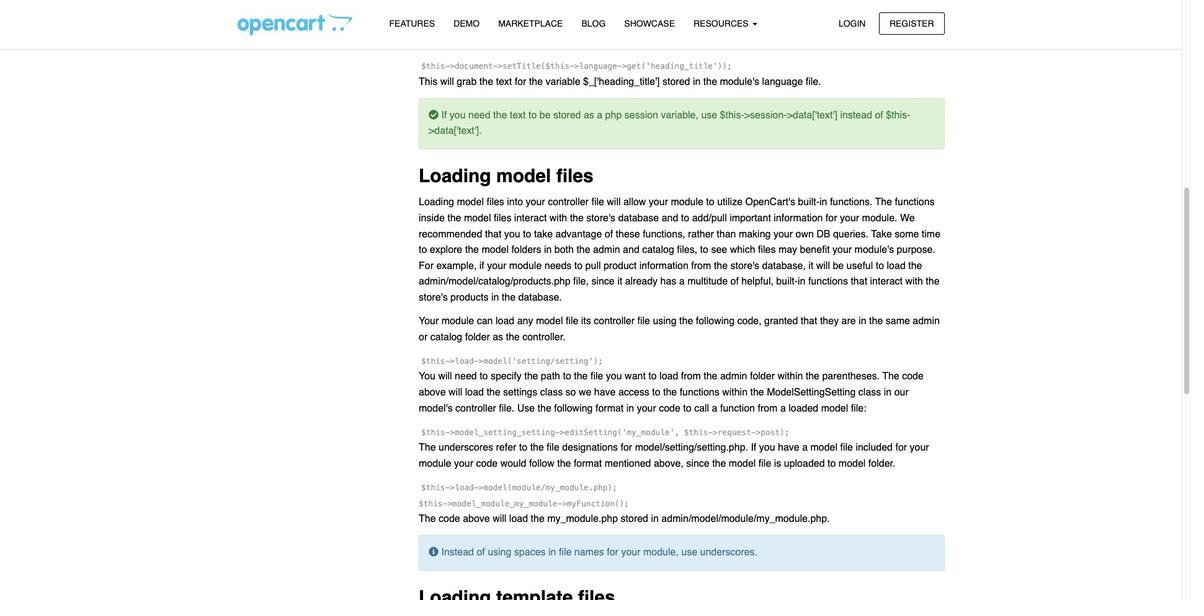 Task type: vqa. For each thing, say whether or not it's contained in the screenshot.
Listing
no



Task type: locate. For each thing, give the bounding box(es) containing it.
as inside your module can load any model file its controller file using the following code, granted that they are in the same admin or catalog folder as the controller.
[[493, 332, 503, 343]]

1 loading from the top
[[419, 165, 491, 187]]

it down "product"
[[617, 276, 622, 287]]

be down variable
[[540, 110, 551, 121]]

0 vertical spatial stored
[[663, 76, 690, 87]]

above down ">model_module_my_module-"
[[463, 514, 490, 525]]

1 horizontal spatial and
[[662, 213, 678, 224]]

0 horizontal spatial if
[[441, 110, 447, 121]]

1 horizontal spatial as
[[584, 110, 594, 121]]

0 horizontal spatial catalog
[[430, 332, 462, 343]]

$this->load->model(module/my_module.php);
[[421, 483, 617, 493]]

0 vertical spatial since
[[591, 276, 615, 287]]

can
[[477, 316, 493, 327]]

my_module.php
[[547, 514, 618, 525]]

1 horizontal spatial within
[[778, 371, 803, 382]]

1 horizontal spatial above
[[463, 514, 490, 525]]

admin right same
[[913, 316, 940, 327]]

2 loading from the top
[[419, 197, 454, 208]]

functions inside '$this->load->model('setting/setting'); you will need to specify the path to the file you want to load from the admin folder within the parentheses. the code above will load the settings class so we have access to the functions within the modelsettingsetting class in our model's controller file. use the following format in your code to call a function from a loaded model file:'
[[680, 387, 719, 398]]

0 vertical spatial have
[[594, 387, 616, 398]]

>myfunction();
[[562, 499, 629, 508]]

loading inside loading model files into your controller file will allow your module to utilize opencart's built-in functions. the functions inside the model files interact with the store's database and to add/pull important information for your module. we recommended that you to take advantage of these functions, rather than making your own db queries. take some time to explore the model folders in both the admin and catalog files, to see which files may benefit your module's purpose. for example, if your module needs to pull product information from the store's database, it will be useful to load the admin/model/catalog/products.php file, since it already has a multitude of helpful, built-in functions that interact with the store's products in the database.
[[419, 197, 454, 208]]

a inside $this->model_setting_setting->editsetting('my_module', $this->request->post); the underscores refer to the file designations for model/setting/setting.php. if you have a model file included for your module your code would follow the format mentioned above, since the model file is uploaded to model folder.
[[802, 442, 808, 454]]

may
[[778, 245, 797, 256]]

it down benefit on the top right
[[808, 260, 813, 272]]

files
[[556, 165, 593, 187], [487, 197, 504, 208], [494, 213, 511, 224], [758, 245, 776, 256]]

register link
[[879, 12, 944, 35]]

controller
[[548, 197, 589, 208], [594, 316, 635, 327], [455, 403, 496, 414]]

need
[[468, 110, 490, 121], [455, 371, 477, 382]]

load right want
[[659, 371, 678, 382]]

2 vertical spatial as
[[493, 332, 503, 343]]

features link
[[380, 13, 444, 35]]

resources link
[[684, 13, 767, 35]]

you up folders
[[504, 229, 520, 240]]

for
[[419, 260, 434, 272]]

a left php on the top of page
[[597, 110, 602, 121]]

which
[[730, 245, 755, 256]]

will inside $this->document->settitle($this->language->get('heading_title')); this will grab the text for the variable $_['heading_title'] stored in the module's language file.
[[440, 76, 454, 87]]

functions up the we
[[895, 197, 935, 208]]

1 horizontal spatial language
[[762, 76, 803, 87]]

language up >session-
[[762, 76, 803, 87]]

use inside alert
[[681, 547, 697, 558]]

2 vertical spatial functions
[[680, 387, 719, 398]]

1 vertical spatial store's
[[730, 260, 759, 272]]

function
[[720, 403, 755, 414]]

as down showcase link
[[654, 37, 664, 48]]

0 vertical spatial if
[[441, 110, 447, 121]]

be inside if you need the text to be stored as a php session variable, use $this->session->data['text'] instead of $this- >data['text'].
[[540, 110, 551, 121]]

1 vertical spatial have
[[778, 442, 799, 454]]

0 vertical spatial catalog
[[642, 245, 674, 256]]

module
[[671, 197, 703, 208], [509, 260, 542, 272], [442, 316, 474, 327], [419, 458, 451, 470]]

format
[[596, 403, 624, 414], [574, 458, 602, 470]]

$this->document->settitle($this->language->get('heading_title')); this will grab the text for the variable $_['heading_title'] stored in the module's language file.
[[419, 61, 821, 87]]

in right spaces
[[548, 547, 556, 558]]

you
[[419, 371, 435, 382]]

$this- up model/setting/setting.php.
[[684, 428, 713, 437]]

if down the >post);
[[751, 442, 756, 454]]

has
[[660, 276, 676, 287]]

code left call
[[659, 403, 680, 414]]

database.
[[518, 292, 562, 303]]

for inside alert
[[607, 547, 618, 558]]

from up call
[[681, 371, 701, 382]]

0 vertical spatial above
[[419, 387, 446, 398]]

loading
[[419, 165, 491, 187], [419, 197, 454, 208]]

refer
[[496, 442, 516, 454]]

marketplace
[[498, 19, 563, 29]]

0 horizontal spatial heading
[[500, 9, 557, 26]]

file inside '$this->load->model('setting/setting'); you will need to specify the path to the file you want to load from the admin folder within the parentheses. the code above will load the settings class so we have access to the functions within the modelsettingsetting class in our model's controller file. use the following format in your code to call a function from a loaded model file:'
[[591, 371, 603, 382]]

following
[[439, 37, 477, 48], [696, 316, 735, 327], [554, 403, 593, 414]]

1 vertical spatial information
[[639, 260, 689, 272]]

explore
[[430, 245, 462, 256]]

use right variable,
[[701, 110, 717, 121]]

variable
[[546, 76, 580, 87]]

we
[[900, 213, 915, 224]]

built-
[[798, 197, 820, 208], [776, 276, 798, 287]]

that
[[485, 229, 502, 240], [851, 276, 867, 287], [801, 316, 817, 327]]

1 horizontal spatial class
[[858, 387, 881, 398]]

$this- inside '$this->load->model('setting/setting'); you will need to specify the path to the file you want to load from the admin folder within the parentheses. the code above will load the settings class so we have access to the functions within the modelsettingsetting class in our model's controller file. use the following format in your code to call a function from a loaded model file:'
[[421, 357, 450, 366]]

you inside $this->model_setting_setting->editsetting('my_module', $this->request->post); the underscores refer to the file designations for model/setting/setting.php. if you have a model file included for your module your code would follow the format mentioned above, since the model file is uploaded to model folder.
[[759, 442, 775, 454]]

title up the following code will set text from the language file as the heading title of the page:
[[561, 9, 587, 26]]

file. up >data['text']
[[806, 76, 821, 87]]

1 horizontal spatial module's
[[855, 245, 894, 256]]

built- down database,
[[776, 276, 798, 287]]

controller right its
[[594, 316, 635, 327]]

0 horizontal spatial above
[[419, 387, 446, 398]]

admin
[[593, 245, 620, 256], [913, 316, 940, 327], [720, 371, 747, 382]]

file left allow at the right of page
[[591, 197, 604, 208]]

have inside $this->model_setting_setting->editsetting('my_module', $this->request->post); the underscores refer to the file designations for model/setting/setting.php. if you have a model file included for your module your code would follow the format mentioned above, since the model file is uploaded to model folder.
[[778, 442, 799, 454]]

with
[[549, 213, 567, 224], [905, 276, 923, 287]]

1 horizontal spatial controller
[[548, 197, 589, 208]]

the up our on the right of the page
[[882, 371, 899, 382]]

1 vertical spatial need
[[455, 371, 477, 382]]

helpful,
[[742, 276, 774, 287]]

stored inside if you need the text to be stored as a php session variable, use $this->session->data['text'] instead of $this- >data['text'].
[[553, 110, 581, 121]]

1 vertical spatial controller
[[594, 316, 635, 327]]

to
[[529, 110, 537, 121], [706, 197, 714, 208], [681, 213, 689, 224], [523, 229, 531, 240], [419, 245, 427, 256], [700, 245, 708, 256], [574, 260, 583, 272], [876, 260, 884, 272], [480, 371, 488, 382], [563, 371, 571, 382], [648, 371, 657, 382], [652, 387, 660, 398], [683, 403, 692, 414], [519, 442, 527, 454], [828, 458, 836, 470]]

a left 'loaded'
[[780, 403, 786, 414]]

0 vertical spatial controller
[[548, 197, 589, 208]]

in left functions.
[[820, 197, 827, 208]]

$this- up this
[[421, 61, 450, 71]]

1 vertical spatial above
[[463, 514, 490, 525]]

have
[[594, 387, 616, 398], [778, 442, 799, 454]]

0 vertical spatial following
[[439, 37, 477, 48]]

folder inside your module can load any model file its controller file using the following code, granted that they are in the same admin or catalog folder as the controller.
[[465, 332, 490, 343]]

1 horizontal spatial since
[[686, 458, 710, 470]]

since down model/setting/setting.php.
[[686, 458, 710, 470]]

1 horizontal spatial following
[[554, 403, 593, 414]]

admin up "product"
[[593, 245, 620, 256]]

0 vertical spatial admin
[[593, 245, 620, 256]]

following inside your module can load any model file its controller file using the following code, granted that they are in the same admin or catalog folder as the controller.
[[696, 316, 735, 327]]

have right we
[[594, 387, 616, 398]]

to right useful
[[876, 260, 884, 272]]

0 horizontal spatial have
[[594, 387, 616, 398]]

from inside loading model files into your controller file will allow your module to utilize opencart's built-in functions. the functions inside the model files interact with the store's database and to add/pull important information for your module. we recommended that you to take advantage of these functions, rather than making your own db queries. take some time to explore the model folders in both the admin and catalog files, to see which files may benefit your module's purpose. for example, if your module needs to pull product information from the store's database, it will be useful to load the admin/model/catalog/products.php file, since it already has a multitude of helpful, built-in functions that interact with the store's products in the database.
[[691, 260, 711, 272]]

store's down which
[[730, 260, 759, 272]]

1 vertical spatial following
[[696, 316, 735, 327]]

0 horizontal spatial controller
[[455, 403, 496, 414]]

1 vertical spatial with
[[905, 276, 923, 287]]

folder inside '$this->load->model('setting/setting'); you will need to specify the path to the file you want to load from the admin folder within the parentheses. the code above will load the settings class so we have access to the functions within the modelsettingsetting class in our model's controller file. use the following format in your code to call a function from a loaded model file:'
[[750, 371, 775, 382]]

need inside '$this->load->model('setting/setting'); you will need to specify the path to the file you want to load from the admin folder within the parentheses. the code above will load the settings class so we have access to the functions within the modelsettingsetting class in our model's controller file. use the following format in your code to call a function from a loaded model file:'
[[455, 371, 477, 382]]

>load- down "underscores"
[[450, 483, 479, 493]]

stored down >get('heading_title'));
[[663, 76, 690, 87]]

showcase link
[[615, 13, 684, 35]]

class up file:
[[858, 387, 881, 398]]

1 horizontal spatial admin
[[720, 371, 747, 382]]

2 horizontal spatial store's
[[730, 260, 759, 272]]

0 horizontal spatial functions
[[680, 387, 719, 398]]

0 horizontal spatial title
[[561, 9, 587, 26]]

>load- for $this->load->model(module/my_module.php);
[[450, 483, 479, 493]]

loading model files into your controller file will allow your module to utilize opencart's built-in functions. the functions inside the model files interact with the store's database and to add/pull important information for your module. we recommended that you to take advantage of these functions, rather than making your own db queries. take some time to explore the model folders in both the admin and catalog files, to see which files may benefit your module's purpose. for example, if your module needs to pull product information from the store's database, it will be useful to load the admin/model/catalog/products.php file, since it already has a multitude of helpful, built-in functions that interact with the store's products in the database.
[[419, 197, 941, 303]]

blog link
[[572, 13, 615, 35]]

catalog down the functions,
[[642, 245, 674, 256]]

admin up "function"
[[720, 371, 747, 382]]

if
[[441, 110, 447, 121], [751, 442, 756, 454]]

the inside if you need the text to be stored as a php session variable, use $this->session->data['text'] instead of $this- >data['text'].
[[493, 110, 507, 121]]

$this- up you
[[421, 357, 450, 366]]

utilize
[[717, 197, 743, 208]]

module down "underscores"
[[419, 458, 451, 470]]

2 horizontal spatial admin
[[913, 316, 940, 327]]

using inside your module can load any model file its controller file using the following code, granted that they are in the same admin or catalog folder as the controller.
[[653, 316, 677, 327]]

folder.
[[868, 458, 895, 470]]

2 vertical spatial following
[[554, 403, 593, 414]]

loading model files
[[419, 165, 593, 187]]

>document-
[[450, 61, 498, 71]]

1 vertical spatial that
[[851, 276, 867, 287]]

0 vertical spatial within
[[778, 371, 803, 382]]

to left specify
[[480, 371, 488, 382]]

module inside your module can load any model file its controller file using the following code, granted that they are in the same admin or catalog folder as the controller.
[[442, 316, 474, 327]]

text right the set on the left of the page
[[537, 37, 553, 48]]

interact up "take"
[[514, 213, 547, 224]]

1 vertical spatial use
[[681, 547, 697, 558]]

pull
[[585, 260, 601, 272]]

2 vertical spatial admin
[[720, 371, 747, 382]]

text down the >document-
[[496, 76, 512, 87]]

your down "underscores"
[[454, 458, 473, 470]]

0 horizontal spatial it
[[617, 276, 622, 287]]

1 vertical spatial >load-
[[450, 483, 479, 493]]

file up we
[[591, 371, 603, 382]]

1 vertical spatial it
[[617, 276, 622, 287]]

stored
[[663, 76, 690, 87], [553, 110, 581, 121], [621, 514, 648, 525]]

need right you
[[455, 371, 477, 382]]

built- up own
[[798, 197, 820, 208]]

1 vertical spatial stored
[[553, 110, 581, 121]]

your
[[419, 316, 439, 327]]

0 horizontal spatial and
[[623, 245, 639, 256]]

that inside your module can load any model file its controller file using the following code, granted that they are in the same admin or catalog folder as the controller.
[[801, 316, 817, 327]]

$this- down "underscores"
[[421, 483, 450, 493]]

1 vertical spatial format
[[574, 458, 602, 470]]

register
[[890, 18, 934, 28]]

1 horizontal spatial use
[[701, 110, 717, 121]]

to up for
[[419, 245, 427, 256]]

above
[[419, 387, 446, 398], [463, 514, 490, 525]]

module's inside $this->document->settitle($this->language->get('heading_title')); this will grab the text for the variable $_['heading_title'] stored in the module's language file.
[[720, 76, 759, 87]]

0 vertical spatial that
[[485, 229, 502, 240]]

as
[[654, 37, 664, 48], [584, 110, 594, 121], [493, 332, 503, 343]]

>load-
[[450, 357, 479, 366], [450, 483, 479, 493]]

your up queries.
[[840, 213, 859, 224]]

for right names
[[607, 547, 618, 558]]

1 horizontal spatial that
[[801, 316, 817, 327]]

>load- inside '$this->load->model('setting/setting'); you will need to specify the path to the file you want to load from the admin folder within the parentheses. the code above will load the settings class so we have access to the functions within the modelsettingsetting class in our model's controller file. use the following format in your code to call a function from a loaded model file:'
[[450, 357, 479, 366]]

following left code,
[[696, 316, 735, 327]]

purpose.
[[897, 245, 935, 256]]

0 vertical spatial module's
[[720, 76, 759, 87]]

if inside $this->model_setting_setting->editsetting('my_module', $this->request->post); the underscores refer to the file designations for model/setting/setting.php. if you have a model file included for your module your code would follow the format mentioned above, since the model file is uploaded to model folder.
[[751, 442, 756, 454]]

0 horizontal spatial store's
[[419, 292, 448, 303]]

file left its
[[566, 316, 578, 327]]

load
[[887, 260, 906, 272], [496, 316, 514, 327], [659, 371, 678, 382], [465, 387, 484, 398], [509, 514, 528, 525]]

0 vertical spatial loading
[[419, 165, 491, 187]]

specify
[[491, 371, 522, 382]]

features
[[389, 19, 435, 29]]

showcase
[[624, 19, 675, 29]]

0 vertical spatial >load-
[[450, 357, 479, 366]]

module's down take
[[855, 245, 894, 256]]

with down purpose.
[[905, 276, 923, 287]]

load inside loading model files into your controller file will allow your module to utilize opencart's built-in functions. the functions inside the model files interact with the store's database and to add/pull important information for your module. we recommended that you to take advantage of these functions, rather than making your own db queries. take some time to explore the model folders in both the admin and catalog files, to see which files may benefit your module's purpose. for example, if your module needs to pull product information from the store's database, it will be useful to load the admin/model/catalog/products.php file, since it already has a multitude of helpful, built-in functions that interact with the store's products in the database.
[[887, 260, 906, 272]]

within up "function"
[[722, 387, 748, 398]]

in left our on the right of the page
[[884, 387, 892, 398]]

module up add/pull
[[671, 197, 703, 208]]

$this- inside $this->document->settitle($this->language->get('heading_title')); this will grab the text for the variable $_['heading_title'] stored in the module's language file.
[[421, 61, 450, 71]]

will right this
[[440, 76, 454, 87]]

within
[[778, 371, 803, 382], [722, 387, 748, 398]]

format inside $this->model_setting_setting->editsetting('my_module', $this->request->post); the underscores refer to the file designations for model/setting/setting.php. if you have a model file included for your module your code would follow the format mentioned above, since the model file is uploaded to model folder.
[[574, 458, 602, 470]]

language down blog link
[[595, 37, 636, 48]]

1 horizontal spatial stored
[[621, 514, 648, 525]]

0 vertical spatial folder
[[465, 332, 490, 343]]

0 horizontal spatial within
[[722, 387, 748, 398]]

0 horizontal spatial as
[[493, 332, 503, 343]]

>editsetting('my_module',
[[560, 428, 679, 437]]

session
[[625, 110, 658, 121]]

2 vertical spatial stored
[[621, 514, 648, 525]]

1 vertical spatial if
[[751, 442, 756, 454]]

code down refer
[[476, 458, 498, 470]]

grab
[[457, 76, 477, 87]]

2 horizontal spatial controller
[[594, 316, 635, 327]]

load down purpose.
[[887, 260, 906, 272]]

0 horizontal spatial following
[[439, 37, 477, 48]]

of
[[740, 37, 748, 48], [875, 110, 883, 121], [605, 229, 613, 240], [730, 276, 739, 287], [477, 547, 485, 558]]

the inside loading model files into your controller file will allow your module to utilize opencart's built-in functions. the functions inside the model files interact with the store's database and to add/pull important information for your module. we recommended that you to take advantage of these functions, rather than making your own db queries. take some time to explore the model folders in both the admin and catalog files, to see which files may benefit your module's purpose. for example, if your module needs to pull product information from the store's database, it will be useful to load the admin/model/catalog/products.php file, since it already has a multitude of helpful, built-in functions that interact with the store's products in the database.
[[875, 197, 892, 208]]

in down admin/model/catalog/products.php
[[491, 292, 499, 303]]

the following code will set text from the language file as the heading title of the page:
[[419, 37, 792, 48]]

1 horizontal spatial store's
[[586, 213, 615, 224]]

class
[[540, 387, 563, 398], [858, 387, 881, 398]]

0 horizontal spatial since
[[591, 276, 615, 287]]

to right access
[[652, 387, 660, 398]]

instead
[[441, 547, 474, 558]]

load inside your module can load any model file its controller file using the following code, granted that they are in the same admin or catalog folder as the controller.
[[496, 316, 514, 327]]

the left "underscores"
[[419, 442, 436, 454]]

1 horizontal spatial catalog
[[642, 245, 674, 256]]

1 horizontal spatial have
[[778, 442, 799, 454]]

a inside if you need the text to be stored as a php session variable, use $this->session->data['text'] instead of $this- >data['text'].
[[597, 110, 602, 121]]

0 vertical spatial it
[[808, 260, 813, 272]]

1 vertical spatial text
[[496, 76, 512, 87]]

be
[[540, 110, 551, 121], [833, 260, 844, 272]]

0 vertical spatial information
[[774, 213, 823, 224]]

code,
[[737, 316, 762, 327]]

2 vertical spatial controller
[[455, 403, 496, 414]]

in inside instead of using spaces in file names for your module, use underscores. alert
[[548, 547, 556, 558]]

information up own
[[774, 213, 823, 224]]

1 vertical spatial and
[[623, 245, 639, 256]]

since inside loading model files into your controller file will allow your module to utilize opencart's built-in functions. the functions inside the model files interact with the store's database and to add/pull important information for your module. we recommended that you to take advantage of these functions, rather than making your own db queries. take some time to explore the model folders in both the admin and catalog files, to see which files may benefit your module's purpose. for example, if your module needs to pull product information from the store's database, it will be useful to load the admin/model/catalog/products.php file, since it already has a multitude of helpful, built-in functions that interact with the store's products in the database.
[[591, 276, 615, 287]]

they
[[820, 316, 839, 327]]

files up advantage
[[556, 165, 593, 187]]

use right module,
[[681, 547, 697, 558]]

1 vertical spatial admin
[[913, 316, 940, 327]]

above inside '$this->load->model('setting/setting'); you will need to specify the path to the file you want to load from the admin folder within the parentheses. the code above will load the settings class so we have access to the functions within the modelsettingsetting class in our model's controller file. use the following format in your code to call a function from a loaded model file:'
[[419, 387, 446, 398]]

and down these
[[623, 245, 639, 256]]

0 vertical spatial using
[[653, 316, 677, 327]]

folder up "function"
[[750, 371, 775, 382]]

if inside if you need the text to be stored as a php session variable, use $this->session->data['text'] instead of $this- >data['text'].
[[441, 110, 447, 121]]

1 horizontal spatial file.
[[806, 76, 821, 87]]

1 vertical spatial since
[[686, 458, 710, 470]]

files down into on the top
[[494, 213, 511, 224]]

you left want
[[606, 371, 622, 382]]

page:
[[767, 37, 792, 48]]

2 horizontal spatial stored
[[663, 76, 690, 87]]

controller up advantage
[[548, 197, 589, 208]]

your down access
[[637, 403, 656, 414]]

from up multitude
[[691, 260, 711, 272]]

database
[[618, 213, 659, 224]]

for up db
[[826, 213, 837, 224]]

using
[[653, 316, 677, 327], [488, 547, 511, 558]]

db
[[817, 229, 830, 240]]

0 horizontal spatial admin
[[593, 245, 620, 256]]

0 vertical spatial use
[[701, 110, 717, 121]]

format inside '$this->load->model('setting/setting'); you will need to specify the path to the file you want to load from the admin folder within the parentheses. the code above will load the settings class so we have access to the functions within the modelsettingsetting class in our model's controller file. use the following format in your code to call a function from a loaded model file:'
[[596, 403, 624, 414]]

code
[[480, 37, 502, 48], [902, 371, 924, 382], [659, 403, 680, 414], [476, 458, 498, 470], [439, 514, 460, 525]]

2 vertical spatial that
[[801, 316, 817, 327]]

1 horizontal spatial functions
[[808, 276, 848, 287]]

$this-
[[421, 61, 450, 71], [720, 110, 744, 121], [886, 110, 910, 121], [421, 357, 450, 366], [421, 428, 450, 437], [684, 428, 713, 437], [421, 483, 450, 493], [419, 499, 447, 508]]

1 >load- from the top
[[450, 357, 479, 366]]

loading for loading model files
[[419, 165, 491, 187]]

opencart - open source shopping cart solution image
[[237, 13, 352, 35]]

in down >get('heading_title'));
[[693, 76, 701, 87]]

0 vertical spatial store's
[[586, 213, 615, 224]]

heading up the set on the left of the page
[[500, 9, 557, 26]]

module's inside loading model files into your controller file will allow your module to utilize opencart's built-in functions. the functions inside the model files interact with the store's database and to add/pull important information for your module. we recommended that you to take advantage of these functions, rather than making your own db queries. take some time to explore the model folders in both the admin and catalog files, to see which files may benefit your module's purpose. for example, if your module needs to pull product information from the store's database, it will be useful to load the admin/model/catalog/products.php file, since it already has a multitude of helpful, built-in functions that interact with the store's products in the database.
[[855, 245, 894, 256]]

$this- right variable,
[[720, 110, 744, 121]]

admin/model/catalog/products.php
[[419, 276, 570, 287]]

controller inside your module can load any model file its controller file using the following code, granted that they are in the same admin or catalog folder as the controller.
[[594, 316, 635, 327]]

file. inside '$this->load->model('setting/setting'); you will need to specify the path to the file you want to load from the admin folder within the parentheses. the code above will load the settings class so we have access to the functions within the modelsettingsetting class in our model's controller file. use the following format in your code to call a function from a loaded model file:'
[[499, 403, 514, 414]]

your inside '$this->load->model('setting/setting'); you will need to specify the path to the file you want to load from the admin folder within the parentheses. the code above will load the settings class so we have access to the functions within the modelsettingsetting class in our model's controller file. use the following format in your code to call a function from a loaded model file:'
[[637, 403, 656, 414]]

admin inside '$this->load->model('setting/setting'); you will need to specify the path to the file you want to load from the admin folder within the parentheses. the code above will load the settings class so we have access to the functions within the modelsettingsetting class in our model's controller file. use the following format in your code to call a function from a loaded model file:'
[[720, 371, 747, 382]]

file left names
[[559, 547, 572, 558]]

and
[[662, 213, 678, 224], [623, 245, 639, 256]]

in inside your module can load any model file its controller file using the following code, granted that they are in the same admin or catalog folder as the controller.
[[859, 316, 866, 327]]

0 vertical spatial be
[[540, 110, 551, 121]]

2 >load- from the top
[[450, 483, 479, 493]]

for up folder.
[[895, 442, 907, 454]]

1 horizontal spatial interact
[[870, 276, 903, 287]]

demo
[[454, 19, 480, 29]]

since
[[591, 276, 615, 287], [686, 458, 710, 470]]

you
[[450, 110, 466, 121], [504, 229, 520, 240], [606, 371, 622, 382], [759, 442, 775, 454]]



Task type: describe. For each thing, give the bounding box(es) containing it.
variable,
[[661, 110, 698, 121]]

1 horizontal spatial it
[[808, 260, 813, 272]]

would
[[500, 458, 526, 470]]

already
[[625, 276, 658, 287]]

file:
[[851, 403, 866, 414]]

its
[[581, 316, 591, 327]]

stored inside $this->document->settitle($this->language->get('heading_title')); this will grab the text for the variable $_['heading_title'] stored in the module's language file.
[[663, 76, 690, 87]]

underscores.
[[700, 547, 757, 558]]

0 vertical spatial built-
[[798, 197, 820, 208]]

included
[[856, 442, 893, 454]]

to up folders
[[523, 229, 531, 240]]

will down benefit on the top right
[[816, 260, 830, 272]]

from down blog link
[[556, 37, 575, 48]]

0 vertical spatial interact
[[514, 213, 547, 224]]

0 vertical spatial functions
[[895, 197, 935, 208]]

files,
[[677, 245, 697, 256]]

login link
[[828, 12, 876, 35]]

instead of using spaces in file names for your module, use underscores. alert
[[419, 535, 944, 571]]

will down ">model_module_my_module-"
[[493, 514, 506, 525]]

making
[[739, 229, 771, 240]]

php
[[605, 110, 622, 121]]

parentheses.
[[822, 371, 880, 382]]

text inside if you need the text to be stored as a php session variable, use $this->session->data['text'] instead of $this- >data['text'].
[[510, 110, 526, 121]]

2 horizontal spatial that
[[851, 276, 867, 287]]

a inside loading model files into your controller file will allow your module to utilize opencart's built-in functions. the functions inside the model files interact with the store's database and to add/pull important information for your module. we recommended that you to take advantage of these functions, rather than making your own db queries. take some time to explore the model folders in both the admin and catalog files, to see which files may benefit your module's purpose. for example, if your module needs to pull product information from the store's database, it will be useful to load the admin/model/catalog/products.php file, since it already has a multitude of helpful, built-in functions that interact with the store's products in the database.
[[679, 276, 685, 287]]

$this- up info circle image
[[419, 499, 447, 508]]

the inside $this->model_setting_setting->editsetting('my_module', $this->request->post); the underscores refer to the file designations for model/setting/setting.php. if you have a model file included for your module your code would follow the format mentioned above, since the model file is uploaded to model folder.
[[419, 442, 436, 454]]

controller inside '$this->load->model('setting/setting'); you will need to specify the path to the file you want to load from the admin folder within the parentheses. the code above will load the settings class so we have access to the functions within the modelsettingsetting class in our model's controller file. use the following format in your code to call a function from a loaded model file:'
[[455, 403, 496, 414]]

$this- down model's
[[421, 428, 450, 437]]

since inside $this->model_setting_setting->editsetting('my_module', $this->request->post); the underscores refer to the file designations for model/setting/setting.php. if you have a model file included for your module your code would follow the format mentioned above, since the model file is uploaded to model folder.
[[686, 458, 710, 470]]

designations
[[562, 442, 618, 454]]

will up model's
[[449, 387, 462, 398]]

setting
[[419, 9, 469, 26]]

you inside '$this->load->model('setting/setting'); you will need to specify the path to the file you want to load from the admin folder within the parentheses. the code above will load the settings class so we have access to the functions within the modelsettingsetting class in our model's controller file. use the following format in your code to call a function from a loaded model file:'
[[606, 371, 622, 382]]

>session-
[[744, 110, 787, 121]]

than
[[717, 229, 736, 240]]

any
[[517, 316, 533, 327]]

opencart's
[[745, 197, 795, 208]]

instead of using spaces in file names for your module, use underscores.
[[439, 547, 757, 558]]

to right want
[[648, 371, 657, 382]]

above,
[[654, 458, 684, 470]]

>data['text'].
[[429, 126, 482, 137]]

if
[[479, 260, 484, 272]]

database,
[[762, 260, 806, 272]]

we
[[579, 387, 591, 398]]

to right refer
[[519, 442, 527, 454]]

recommended
[[419, 229, 482, 240]]

2 class from the left
[[858, 387, 881, 398]]

1 horizontal spatial with
[[905, 276, 923, 287]]

$this->model_module_my_module->myfunction();
[[419, 499, 629, 508]]

file. inside $this->document->settitle($this->language->get('heading_title')); this will grab the text for the variable $_['heading_title'] stored in the module's language file.
[[806, 76, 821, 87]]

in left "both"
[[544, 245, 552, 256]]

>get('heading_title'));
[[622, 61, 732, 71]]

into
[[507, 197, 523, 208]]

your module can load any model file its controller file using the following code, granted that they are in the same admin or catalog folder as the controller.
[[419, 316, 940, 343]]

use
[[517, 403, 535, 414]]

a right call
[[712, 403, 717, 414]]

will left allow at the right of page
[[607, 197, 621, 208]]

code inside $this->model_setting_setting->editsetting('my_module', $this->request->post); the underscores refer to the file designations for model/setting/setting.php. if you have a model file included for your module your code would follow the format mentioned above, since the model file is uploaded to model folder.
[[476, 458, 498, 470]]

or
[[419, 332, 428, 343]]

>language-
[[574, 61, 622, 71]]

you inside if you need the text to be stored as a php session variable, use $this->session->data['text'] instead of $this- >data['text'].
[[450, 110, 466, 121]]

in inside $this->document->settitle($this->language->get('heading_title')); this will grab the text for the variable $_['heading_title'] stored in the module's language file.
[[693, 76, 701, 87]]

module.
[[862, 213, 897, 224]]

to left see
[[700, 245, 708, 256]]

to up add/pull
[[706, 197, 714, 208]]

controller inside loading model files into your controller file will allow your module to utilize opencart's built-in functions. the functions inside the model files interact with the store's database and to add/pull important information for your module. we recommended that you to take advantage of these functions, rather than making your own db queries. take some time to explore the model folders in both the admin and catalog files, to see which files may benefit your module's purpose. for example, if your module needs to pull product information from the store's database, it will be useful to load the admin/model/catalog/products.php file, since it already has a multitude of helpful, built-in functions that interact with the store's products in the database.
[[548, 197, 589, 208]]

as inside if you need the text to be stored as a php session variable, use $this->session->data['text'] instead of $this- >data['text'].
[[584, 110, 594, 121]]

from up the >post);
[[758, 403, 778, 414]]

code down setting the heading title
[[480, 37, 502, 48]]

in down database,
[[798, 276, 806, 287]]

loaded
[[789, 403, 818, 414]]

will right you
[[438, 371, 452, 382]]

take
[[871, 229, 892, 240]]

files left into on the top
[[487, 197, 504, 208]]

own
[[796, 229, 814, 240]]

useful
[[847, 260, 873, 272]]

info circle image
[[429, 547, 439, 557]]

will left the set on the left of the page
[[504, 37, 518, 48]]

in down access
[[626, 403, 634, 414]]

product
[[604, 260, 637, 272]]

rather
[[688, 229, 714, 240]]

stored for in
[[621, 514, 648, 525]]

admin inside your module can load any model file its controller file using the following code, granted that they are in the same admin or catalog folder as the controller.
[[913, 316, 940, 327]]

your right allow at the right of page
[[649, 197, 668, 208]]

of inside if you need the text to be stored as a php session variable, use $this->session->data['text'] instead of $this- >data['text'].
[[875, 110, 883, 121]]

0 horizontal spatial information
[[639, 260, 689, 272]]

$this->load->model('setting/setting'); you will need to specify the path to the file you want to load from the admin folder within the parentheses. the code above will load the settings class so we have access to the functions within the modelsettingsetting class in our model's controller file. use the following format in your code to call a function from a loaded model file:
[[419, 357, 924, 414]]

folders
[[511, 245, 541, 256]]

advantage
[[556, 229, 602, 240]]

for up mentioned
[[621, 442, 632, 454]]

queries.
[[833, 229, 868, 240]]

blog
[[582, 19, 606, 29]]

in up module,
[[651, 514, 659, 525]]

your up may
[[774, 229, 793, 240]]

granted
[[764, 316, 798, 327]]

1 vertical spatial functions
[[808, 276, 848, 287]]

stored for as
[[553, 110, 581, 121]]

file down already
[[637, 316, 650, 327]]

>post);
[[756, 428, 789, 437]]

modelsettingsetting
[[767, 387, 856, 398]]

names
[[574, 547, 604, 558]]

time
[[922, 229, 941, 240]]

0 vertical spatial with
[[549, 213, 567, 224]]

to up so at the bottom of page
[[563, 371, 571, 382]]

spaces
[[514, 547, 546, 558]]

use inside if you need the text to be stored as a php session variable, use $this->session->data['text'] instead of $this- >data['text'].
[[701, 110, 717, 121]]

for inside $this->document->settitle($this->language->get('heading_title')); this will grab the text for the variable $_['heading_title'] stored in the module's language file.
[[515, 76, 526, 87]]

>model_module_my_module-
[[447, 499, 562, 508]]

needs
[[545, 260, 572, 272]]

have inside '$this->load->model('setting/setting'); you will need to specify the path to the file you want to load from the admin folder within the parentheses. the code above will load the settings class so we have access to the functions within the modelsettingsetting class in our model's controller file. use the following format in your code to call a function from a loaded model file:'
[[594, 387, 616, 398]]

functions.
[[830, 197, 872, 208]]

functions,
[[643, 229, 685, 240]]

to right uploaded
[[828, 458, 836, 470]]

1 horizontal spatial title
[[722, 37, 737, 48]]

model inside your module can load any model file its controller file using the following code, granted that they are in the same admin or catalog folder as the controller.
[[536, 316, 563, 327]]

to left call
[[683, 403, 692, 414]]

$this- right instead
[[886, 110, 910, 121]]

code up instead
[[439, 514, 460, 525]]

file left is
[[759, 458, 771, 470]]

text inside $this->document->settitle($this->language->get('heading_title')); this will grab the text for the variable $_['heading_title'] stored in the module's language file.
[[496, 76, 512, 87]]

example,
[[436, 260, 477, 272]]

module down folders
[[509, 260, 542, 272]]

language inside $this->document->settitle($this->language->get('heading_title')); this will grab the text for the variable $_['heading_title'] stored in the module's language file.
[[762, 76, 803, 87]]

controller.
[[522, 332, 566, 343]]

file left included
[[840, 442, 853, 454]]

marketplace link
[[489, 13, 572, 35]]

loading for loading model files into your controller file will allow your module to utilize opencart's built-in functions. the functions inside the model files interact with the store's database and to add/pull important information for your module. we recommended that you to take advantage of these functions, rather than making your own db queries. take some time to explore the model folders in both the admin and catalog files, to see which files may benefit your module's purpose. for example, if your module needs to pull product information from the store's database, it will be useful to load the admin/model/catalog/products.php file, since it already has a multitude of helpful, built-in functions that interact with the store's products in the database.
[[419, 197, 454, 208]]

1 vertical spatial within
[[722, 387, 748, 398]]

your right into on the top
[[526, 197, 545, 208]]

be inside loading model files into your controller file will allow your module to utilize opencart's built-in functions. the functions inside the model files interact with the store's database and to add/pull important information for your module. we recommended that you to take advantage of these functions, rather than making your own db queries. take some time to explore the model folders in both the admin and catalog files, to see which files may benefit your module's purpose. for example, if your module needs to pull product information from the store's database, it will be useful to load the admin/model/catalog/products.php file, since it already has a multitude of helpful, built-in functions that interact with the store's products in the database.
[[833, 260, 844, 272]]

1 horizontal spatial heading
[[684, 37, 719, 48]]

the up info circle image
[[419, 514, 436, 525]]

these
[[616, 229, 640, 240]]

resources
[[694, 19, 751, 29]]

file up follow
[[547, 442, 559, 454]]

access
[[618, 387, 649, 398]]

to left pull
[[574, 260, 583, 272]]

check circle image
[[429, 110, 439, 120]]

admin inside loading model files into your controller file will allow your module to utilize opencart's built-in functions. the functions inside the model files interact with the store's database and to add/pull important information for your module. we recommended that you to take advantage of these functions, rather than making your own db queries. take some time to explore the model folders in both the admin and catalog files, to see which files may benefit your module's purpose. for example, if your module needs to pull product information from the store's database, it will be useful to load the admin/model/catalog/products.php file, since it already has a multitude of helpful, built-in functions that interact with the store's products in the database.
[[593, 245, 620, 256]]

the inside '$this->load->model('setting/setting'); you will need to specify the path to the file you want to load from the admin folder within the parentheses. the code above will load the settings class so we have access to the functions within the modelsettingsetting class in our model's controller file. use the following format in your code to call a function from a loaded model file:'
[[882, 371, 899, 382]]

your down queries.
[[833, 245, 852, 256]]

your inside alert
[[621, 547, 641, 558]]

files down making
[[758, 245, 776, 256]]

load left settings
[[465, 387, 484, 398]]

0 vertical spatial text
[[537, 37, 553, 48]]

if you need the text to be stored as a php session variable, use $this->session->data['text'] instead of $this- >data['text']. alert
[[419, 98, 944, 149]]

to up rather
[[681, 213, 689, 224]]

to inside if you need the text to be stored as a php session variable, use $this->session->data['text'] instead of $this- >data['text'].
[[529, 110, 537, 121]]

1 vertical spatial built-
[[776, 276, 798, 287]]

model inside '$this->load->model('setting/setting'); you will need to specify the path to the file you want to load from the admin folder within the parentheses. the code above will load the settings class so we have access to the functions within the modelsettingsetting class in our model's controller file. use the following format in your code to call a function from a loaded model file:'
[[821, 403, 848, 414]]

catalog inside your module can load any model file its controller file using the following code, granted that they are in the same admin or catalog folder as the controller.
[[430, 332, 462, 343]]

for inside loading model files into your controller file will allow your module to utilize opencart's built-in functions. the functions inside the model files interact with the store's database and to add/pull important information for your module. we recommended that you to take advantage of these functions, rather than making your own db queries. take some time to explore the model folders in both the admin and catalog files, to see which files may benefit your module's purpose. for example, if your module needs to pull product information from the store's database, it will be useful to load the admin/model/catalog/products.php file, since it already has a multitude of helpful, built-in functions that interact with the store's products in the database.
[[826, 213, 837, 224]]

1 vertical spatial interact
[[870, 276, 903, 287]]

catalog inside loading model files into your controller file will allow your module to utilize opencart's built-in functions. the functions inside the model files interact with the store's database and to add/pull important information for your module. we recommended that you to take advantage of these functions, rather than making your own db queries. take some time to explore the model folders in both the admin and catalog files, to see which files may benefit your module's purpose. for example, if your module needs to pull product information from the store's database, it will be useful to load the admin/model/catalog/products.php file, since it already has a multitude of helpful, built-in functions that interact with the store's products in the database.
[[642, 245, 674, 256]]

0 vertical spatial language
[[595, 37, 636, 48]]

>model('setting/setting');
[[479, 357, 603, 366]]

module inside $this->model_setting_setting->editsetting('my_module', $this->request->post); the underscores refer to the file designations for model/setting/setting.php. if you have a model file included for your module your code would follow the format mentioned above, since the model file is uploaded to model folder.
[[419, 458, 451, 470]]

some
[[895, 229, 919, 240]]

if you need the text to be stored as a php session variable, use $this->session->data['text'] instead of $this- >data['text'].
[[429, 110, 910, 137]]

$this->model_setting_setting->editsetting('my_module', $this->request->post); the underscores refer to the file designations for model/setting/setting.php. if you have a model file included for your module your code would follow the format mentioned above, since the model file is uploaded to model folder.
[[419, 428, 929, 470]]

your right included
[[910, 442, 929, 454]]

follow
[[529, 458, 554, 470]]

2 vertical spatial store's
[[419, 292, 448, 303]]

file down showcase link
[[638, 37, 651, 48]]

add/pull
[[692, 213, 727, 224]]

allow
[[623, 197, 646, 208]]

file inside loading model files into your controller file will allow your module to utilize opencart's built-in functions. the functions inside the model files interact with the store's database and to add/pull important information for your module. we recommended that you to take advantage of these functions, rather than making your own db queries. take some time to explore the model folders in both the admin and catalog files, to see which files may benefit your module's purpose. for example, if your module needs to pull product information from the store's database, it will be useful to load the admin/model/catalog/products.php file, since it already has a multitude of helpful, built-in functions that interact with the store's products in the database.
[[591, 197, 604, 208]]

need inside if you need the text to be stored as a php session variable, use $this->session->data['text'] instead of $this- >data['text'].
[[468, 110, 490, 121]]

following inside '$this->load->model('setting/setting'); you will need to specify the path to the file you want to load from the admin folder within the parentheses. the code above will load the settings class so we have access to the functions within the modelsettingsetting class in our model's controller file. use the following format in your code to call a function from a loaded model file:'
[[554, 403, 593, 414]]

of inside alert
[[477, 547, 485, 558]]

your right if
[[487, 260, 506, 272]]

take
[[534, 229, 553, 240]]

the down features link
[[419, 37, 436, 48]]

path
[[541, 371, 560, 382]]

this
[[419, 76, 437, 87]]

0 vertical spatial as
[[654, 37, 664, 48]]

0 vertical spatial and
[[662, 213, 678, 224]]

you inside loading model files into your controller file will allow your module to utilize opencart's built-in functions. the functions inside the model files interact with the store's database and to add/pull important information for your module. we recommended that you to take advantage of these functions, rather than making your own db queries. take some time to explore the model folders in both the admin and catalog files, to see which files may benefit your module's purpose. for example, if your module needs to pull product information from the store's database, it will be useful to load the admin/model/catalog/products.php file, since it already has a multitude of helpful, built-in functions that interact with the store's products in the database.
[[504, 229, 520, 240]]

code up our on the right of the page
[[902, 371, 924, 382]]

using inside alert
[[488, 547, 511, 558]]

1 class from the left
[[540, 387, 563, 398]]

benefit
[[800, 245, 830, 256]]

>request-
[[713, 428, 756, 437]]

0 horizontal spatial that
[[485, 229, 502, 240]]

call
[[694, 403, 709, 414]]

want
[[625, 371, 646, 382]]

underscores
[[439, 442, 493, 454]]

mentioned
[[605, 458, 651, 470]]

>load- for $this->load->model('setting/setting'); you will need to specify the path to the file you want to load from the admin folder within the parentheses. the code above will load the settings class so we have access to the functions within the modelsettingsetting class in our model's controller file. use the following format in your code to call a function from a loaded model file:
[[450, 357, 479, 366]]

load down $this->model_module_my_module->myfunction();
[[509, 514, 528, 525]]

file inside alert
[[559, 547, 572, 558]]



